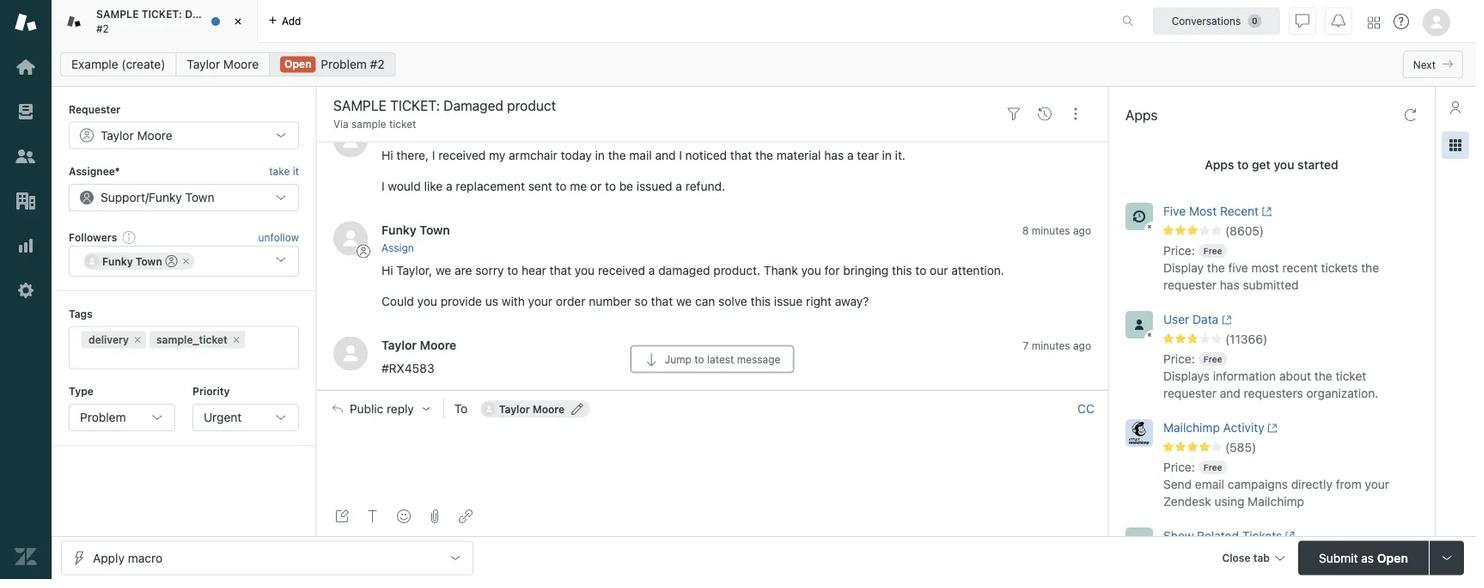 Task type: vqa. For each thing, say whether or not it's contained in the screenshot.
USER IS AN AGENT icon
yes



Task type: locate. For each thing, give the bounding box(es) containing it.
free inside the price: free display the five most recent tickets the requester has submitted
[[1204, 246, 1223, 256]]

minutes
[[1032, 224, 1071, 236], [1032, 340, 1071, 352]]

8
[[1023, 224, 1029, 236]]

0 vertical spatial free
[[1204, 246, 1223, 256]]

1 horizontal spatial mailchimp
[[1248, 495, 1305, 509]]

1 requester from the top
[[1164, 278, 1217, 292]]

tab
[[52, 0, 276, 43]]

i left would on the top
[[382, 179, 385, 193]]

i right there,
[[432, 148, 435, 162]]

1 horizontal spatial your
[[1365, 477, 1390, 492]]

minutes right the 8
[[1032, 224, 1071, 236]]

(585)
[[1226, 441, 1257, 455]]

town right / at top
[[185, 190, 215, 204]]

#2 up the via sample ticket at the top
[[370, 57, 385, 71]]

0 vertical spatial minutes
[[1032, 224, 1071, 236]]

0 vertical spatial received
[[439, 148, 486, 162]]

1 vertical spatial funky
[[382, 223, 417, 237]]

take it button
[[269, 163, 299, 180]]

your right the with
[[528, 294, 553, 308]]

support
[[101, 190, 145, 204]]

0 vertical spatial ago
[[1074, 224, 1092, 236]]

taylor moore down close image
[[187, 57, 259, 71]]

displays possible ticket submission types image
[[1441, 551, 1454, 565]]

and right mail
[[655, 148, 676, 162]]

hi down assign
[[382, 263, 393, 277]]

apps for apps to get you started
[[1205, 158, 1235, 172]]

1 hi from the top
[[382, 148, 393, 162]]

problem #2
[[321, 57, 385, 71]]

to left me
[[556, 179, 567, 193]]

ago right the 8
[[1074, 224, 1092, 236]]

close
[[1223, 552, 1251, 564]]

organization.
[[1307, 386, 1379, 401]]

0 horizontal spatial #2
[[96, 22, 109, 34]]

to
[[455, 402, 468, 416]]

taylor down requester
[[101, 128, 134, 142]]

funkytownclown1@gmail.com image
[[85, 255, 99, 268]]

price: for send
[[1164, 460, 1195, 474]]

0 vertical spatial this
[[892, 263, 913, 277]]

today
[[561, 148, 592, 162]]

started
[[1298, 158, 1339, 172]]

button displays agent's chat status as invisible. image
[[1296, 14, 1310, 28]]

tab containing sample ticket: damaged product
[[52, 0, 276, 43]]

2 ago from the top
[[1074, 340, 1092, 352]]

hi for hi taylor, we are sorry to hear that you received a damaged product. thank you for bringing this to our attention.
[[382, 263, 393, 277]]

problem up via at the left top of the page
[[321, 57, 367, 71]]

get started image
[[15, 56, 37, 78]]

a left tear on the right of page
[[847, 148, 854, 162]]

town
[[185, 190, 215, 204], [420, 223, 450, 237], [136, 255, 162, 267]]

funky right funkytownclown1@gmail.com icon
[[102, 255, 133, 267]]

and
[[655, 148, 676, 162], [1220, 386, 1241, 401]]

to
[[1238, 158, 1249, 172], [556, 179, 567, 193], [605, 179, 616, 193], [507, 263, 519, 277], [916, 263, 927, 277], [695, 353, 705, 365]]

0 horizontal spatial we
[[436, 263, 451, 277]]

1 horizontal spatial funky
[[149, 190, 182, 204]]

to right or
[[605, 179, 616, 193]]

0 horizontal spatial your
[[528, 294, 553, 308]]

taylor moore inside requester element
[[101, 128, 172, 142]]

0 horizontal spatial received
[[439, 148, 486, 162]]

or
[[590, 179, 602, 193]]

mailchimp down displays
[[1164, 421, 1220, 435]]

requester down displays
[[1164, 386, 1217, 401]]

we left can at bottom left
[[676, 294, 692, 308]]

2 free from the top
[[1204, 354, 1223, 364]]

take it
[[269, 165, 299, 177]]

conversations
[[1172, 15, 1241, 27]]

0 vertical spatial avatar image
[[334, 221, 368, 256]]

apps for apps
[[1126, 107, 1158, 123]]

hi
[[382, 148, 393, 162], [382, 263, 393, 277]]

1 vertical spatial that
[[550, 263, 572, 277]]

2 horizontal spatial town
[[420, 223, 450, 237]]

priority
[[193, 386, 230, 398]]

hi left there,
[[382, 148, 393, 162]]

0 vertical spatial requester
[[1164, 278, 1217, 292]]

1 horizontal spatial remove image
[[231, 335, 241, 345]]

the left mail
[[608, 148, 626, 162]]

taylor moore link inside conversationlabel log
[[382, 338, 457, 352]]

hear
[[522, 263, 546, 277]]

(opens in a new tab) image down price: free send email campaigns directly from your zendesk using mailchimp
[[1283, 531, 1296, 542]]

moore up support / funky town
[[137, 128, 172, 142]]

remove image right "delivery"
[[132, 335, 143, 345]]

open down add at the top left of the page
[[285, 58, 312, 70]]

1 horizontal spatial problem
[[321, 57, 367, 71]]

0 vertical spatial price:
[[1164, 244, 1195, 258]]

2 hi from the top
[[382, 263, 393, 277]]

0 vertical spatial hi
[[382, 148, 393, 162]]

recent
[[1283, 261, 1318, 275]]

0 vertical spatial open
[[285, 58, 312, 70]]

1 price: from the top
[[1164, 244, 1195, 258]]

as
[[1362, 551, 1375, 565]]

1 horizontal spatial #2
[[370, 57, 385, 71]]

1 vertical spatial apps
[[1205, 158, 1235, 172]]

that right the "noticed"
[[730, 148, 752, 162]]

1 horizontal spatial town
[[185, 190, 215, 204]]

ago for #rx4583
[[1074, 340, 1092, 352]]

0 horizontal spatial town
[[136, 255, 162, 267]]

has inside conversationlabel log
[[825, 148, 844, 162]]

the
[[608, 148, 626, 162], [756, 148, 774, 162], [1208, 261, 1225, 275], [1362, 261, 1380, 275], [1315, 369, 1333, 383]]

hide composer image
[[706, 383, 719, 397]]

reply
[[387, 402, 414, 416]]

2 requester from the top
[[1164, 386, 1217, 401]]

funky right the support
[[149, 190, 182, 204]]

mailchimp activity
[[1164, 421, 1265, 435]]

3 stars. 8605 reviews. element
[[1164, 223, 1425, 239]]

3 stars. 11366 reviews. element
[[1164, 332, 1425, 347]]

could you provide us with your order number so that we can solve this issue right away?
[[382, 294, 869, 308]]

taylor moore right taylor.moore@example.com image
[[499, 403, 565, 415]]

has down five
[[1220, 278, 1240, 292]]

0 vertical spatial ticket
[[389, 118, 416, 130]]

1 horizontal spatial taylor moore link
[[382, 338, 457, 352]]

Public reply composer text field
[[325, 427, 1101, 463]]

1 horizontal spatial that
[[651, 294, 673, 308]]

2 remove image from the left
[[231, 335, 241, 345]]

minutes right 7
[[1032, 340, 1071, 352]]

a right issued
[[676, 179, 682, 193]]

1 vertical spatial and
[[1220, 386, 1241, 401]]

open right as
[[1378, 551, 1409, 565]]

1 horizontal spatial open
[[1378, 551, 1409, 565]]

ticket
[[389, 118, 416, 130], [1336, 369, 1367, 383]]

problem for problem
[[80, 410, 126, 425]]

has left tear on the right of page
[[825, 148, 844, 162]]

send
[[1164, 477, 1192, 492]]

price: inside the price: free displays information about the ticket requester and requesters organization.
[[1164, 352, 1195, 366]]

price: up displays
[[1164, 352, 1195, 366]]

product.
[[714, 263, 761, 277]]

we left 'are'
[[436, 263, 451, 277]]

requester inside the price: free display the five most recent tickets the requester has submitted
[[1164, 278, 1217, 292]]

1 horizontal spatial apps
[[1205, 158, 1235, 172]]

five most recent
[[1164, 204, 1259, 218]]

2 in from the left
[[882, 148, 892, 162]]

requester inside the price: free displays information about the ticket requester and requesters organization.
[[1164, 386, 1217, 401]]

2 vertical spatial funky
[[102, 255, 133, 267]]

apply
[[93, 551, 125, 565]]

avatar image left assign
[[334, 221, 368, 256]]

2 vertical spatial that
[[651, 294, 673, 308]]

ticket up organization.
[[1336, 369, 1367, 383]]

moore down close image
[[223, 57, 259, 71]]

zendesk
[[1164, 495, 1212, 509]]

free inside price: free send email campaigns directly from your zendesk using mailchimp
[[1204, 462, 1223, 472]]

#2
[[96, 22, 109, 34], [370, 57, 385, 71]]

received left my
[[439, 148, 486, 162]]

customer context image
[[1449, 101, 1463, 114]]

apps image
[[1449, 138, 1463, 152]]

funky inside funky town assign
[[382, 223, 417, 237]]

0 vertical spatial and
[[655, 148, 676, 162]]

admin image
[[15, 279, 37, 302]]

ago right 7
[[1074, 340, 1092, 352]]

1 free from the top
[[1204, 246, 1223, 256]]

(opens in a new tab) image
[[1259, 207, 1273, 217], [1265, 423, 1278, 433], [1283, 531, 1296, 542]]

(opens in a new tab) image
[[1219, 315, 1232, 325]]

1 vertical spatial we
[[676, 294, 692, 308]]

in right today on the left top
[[595, 148, 605, 162]]

has inside the price: free display the five most recent tickets the requester has submitted
[[1220, 278, 1240, 292]]

i left the "noticed"
[[679, 148, 682, 162]]

requester
[[69, 103, 121, 115]]

taylor down 'sample ticket: damaged product #2'
[[187, 57, 220, 71]]

mailchimp
[[1164, 421, 1220, 435], [1248, 495, 1305, 509]]

town left user is an agent image
[[136, 255, 162, 267]]

received up could you provide us with your order number so that we can solve this issue right away? in the bottom of the page
[[598, 263, 646, 277]]

problem down 'type' in the bottom left of the page
[[80, 410, 126, 425]]

1 minutes from the top
[[1032, 224, 1071, 236]]

0 horizontal spatial open
[[285, 58, 312, 70]]

0 horizontal spatial taylor moore link
[[176, 52, 270, 77]]

1 vertical spatial ago
[[1074, 340, 1092, 352]]

this left the issue
[[751, 294, 771, 308]]

the left five
[[1208, 261, 1225, 275]]

1 vertical spatial ticket
[[1336, 369, 1367, 383]]

town inside funky town option
[[136, 255, 162, 267]]

would
[[388, 179, 421, 193]]

problem inside secondary element
[[321, 57, 367, 71]]

moore inside secondary element
[[223, 57, 259, 71]]

1 remove image from the left
[[132, 335, 143, 345]]

info on adding followers image
[[122, 230, 136, 244]]

3 price: from the top
[[1164, 460, 1195, 474]]

price: up display
[[1164, 244, 1195, 258]]

1 vertical spatial avatar image
[[334, 337, 368, 371]]

moore inside requester element
[[137, 128, 172, 142]]

2 avatar image from the top
[[334, 337, 368, 371]]

2 vertical spatial free
[[1204, 462, 1223, 472]]

1 vertical spatial minutes
[[1032, 340, 1071, 352]]

that right so
[[651, 294, 673, 308]]

mailchimp down 'campaigns'
[[1248, 495, 1305, 509]]

2 minutes from the top
[[1032, 340, 1071, 352]]

apps to get you started
[[1205, 158, 1339, 172]]

remove image right sample_ticket
[[231, 335, 241, 345]]

unfollow button
[[258, 229, 299, 245]]

8 minutes ago text field
[[1023, 224, 1092, 236]]

email
[[1196, 477, 1225, 492]]

price: for display
[[1164, 244, 1195, 258]]

remove image
[[132, 335, 143, 345], [231, 335, 241, 345]]

moore inside conversationlabel log
[[420, 338, 457, 352]]

taylor moore up #rx4583
[[382, 338, 457, 352]]

3 free from the top
[[1204, 462, 1223, 472]]

0 vertical spatial (opens in a new tab) image
[[1259, 207, 1273, 217]]

draft mode image
[[335, 510, 349, 523]]

(opens in a new tab) image inside mailchimp activity link
[[1265, 423, 1278, 433]]

price: inside price: free send email campaigns directly from your zendesk using mailchimp
[[1164, 460, 1195, 474]]

1 horizontal spatial in
[[882, 148, 892, 162]]

take
[[269, 165, 290, 177]]

zendesk products image
[[1368, 17, 1380, 29]]

conversations button
[[1154, 7, 1281, 35]]

1 vertical spatial price:
[[1164, 352, 1195, 366]]

close image
[[230, 13, 247, 30]]

funky inside assignee* element
[[149, 190, 182, 204]]

0 horizontal spatial has
[[825, 148, 844, 162]]

0 horizontal spatial in
[[595, 148, 605, 162]]

funky inside option
[[102, 255, 133, 267]]

1 vertical spatial free
[[1204, 354, 1223, 364]]

displays
[[1164, 369, 1210, 383]]

tab
[[1254, 552, 1270, 564]]

in
[[595, 148, 605, 162], [882, 148, 892, 162]]

0 horizontal spatial problem
[[80, 410, 126, 425]]

town down like
[[420, 223, 450, 237]]

price: inside the price: free display the five most recent tickets the requester has submitted
[[1164, 244, 1195, 258]]

in left the "it."
[[882, 148, 892, 162]]

you
[[1274, 158, 1295, 172], [575, 263, 595, 277], [802, 263, 822, 277], [417, 294, 437, 308]]

using
[[1215, 495, 1245, 509]]

free
[[1204, 246, 1223, 256], [1204, 354, 1223, 364], [1204, 462, 1223, 472]]

solve
[[719, 294, 748, 308]]

taylor up #rx4583
[[382, 338, 417, 352]]

(opens in a new tab) image up (8605)
[[1259, 207, 1273, 217]]

mail
[[630, 148, 652, 162]]

we
[[436, 263, 451, 277], [676, 294, 692, 308]]

(opens in a new tab) image inside five most recent link
[[1259, 207, 1273, 217]]

mailchimp activity image
[[1126, 419, 1154, 447]]

price: free display the five most recent tickets the requester has submitted
[[1164, 244, 1380, 292]]

1 vertical spatial this
[[751, 294, 771, 308]]

zendesk image
[[15, 546, 37, 568]]

that right hear on the top left of page
[[550, 263, 572, 277]]

7 minutes ago text field
[[1023, 340, 1092, 352]]

sample ticket: damaged product #2
[[96, 8, 276, 34]]

to right 'jump'
[[695, 353, 705, 365]]

your right from
[[1365, 477, 1390, 492]]

0 vertical spatial taylor moore link
[[176, 52, 270, 77]]

0 vertical spatial mailchimp
[[1164, 421, 1220, 435]]

taylor inside requester element
[[101, 128, 134, 142]]

problem button
[[69, 404, 175, 431]]

issue
[[774, 294, 803, 308]]

1 vertical spatial your
[[1365, 477, 1390, 492]]

1 vertical spatial (opens in a new tab) image
[[1265, 423, 1278, 433]]

taylor moore link up #rx4583
[[382, 338, 457, 352]]

public reply button
[[317, 391, 443, 427]]

ticket:
[[142, 8, 182, 20]]

1 vertical spatial taylor moore link
[[382, 338, 457, 352]]

moore left edit user image
[[533, 403, 565, 415]]

(opens in a new tab) image up 4 stars. 585 reviews. element
[[1265, 423, 1278, 433]]

0 horizontal spatial funky
[[102, 255, 133, 267]]

via sample ticket
[[334, 118, 416, 130]]

assignee* element
[[69, 184, 299, 211]]

funky town option
[[83, 253, 195, 270]]

requester
[[1164, 278, 1217, 292], [1164, 386, 1217, 401]]

taylor moore down requester
[[101, 128, 172, 142]]

0 vertical spatial we
[[436, 263, 451, 277]]

1 horizontal spatial ticket
[[1336, 369, 1367, 383]]

free up display
[[1204, 246, 1223, 256]]

0 vertical spatial #2
[[96, 22, 109, 34]]

minutes for #rx4583
[[1032, 340, 1071, 352]]

town inside funky town assign
[[420, 223, 450, 237]]

apps left get
[[1205, 158, 1235, 172]]

a right like
[[446, 179, 453, 193]]

0 vertical spatial town
[[185, 190, 215, 204]]

0 horizontal spatial ticket
[[389, 118, 416, 130]]

your
[[528, 294, 553, 308], [1365, 477, 1390, 492]]

avatar image
[[334, 221, 368, 256], [334, 337, 368, 371]]

1 horizontal spatial and
[[1220, 386, 1241, 401]]

example (create)
[[71, 57, 165, 71]]

2 vertical spatial price:
[[1164, 460, 1195, 474]]

the up organization.
[[1315, 369, 1333, 383]]

town for funky town
[[136, 255, 162, 267]]

0 vertical spatial has
[[825, 148, 844, 162]]

0 horizontal spatial remove image
[[132, 335, 143, 345]]

1 vertical spatial problem
[[80, 410, 126, 425]]

moore up #rx4583
[[420, 338, 457, 352]]

funky up "assign" button
[[382, 223, 417, 237]]

taylor moore link down close image
[[176, 52, 270, 77]]

problem inside popup button
[[80, 410, 126, 425]]

public
[[350, 402, 384, 416]]

(create)
[[122, 57, 165, 71]]

free up displays
[[1204, 354, 1223, 364]]

1 vertical spatial has
[[1220, 278, 1240, 292]]

a left damaged
[[649, 263, 655, 277]]

requester element
[[69, 122, 299, 149]]

avatar image up public
[[334, 337, 368, 371]]

0 horizontal spatial and
[[655, 148, 676, 162]]

you up order at the left of the page
[[575, 263, 595, 277]]

taylor inside secondary element
[[187, 57, 220, 71]]

this right bringing
[[892, 263, 913, 277]]

0 horizontal spatial this
[[751, 294, 771, 308]]

funky town link
[[382, 223, 450, 237]]

2 price: from the top
[[1164, 352, 1195, 366]]

requester down display
[[1164, 278, 1217, 292]]

free inside the price: free displays information about the ticket requester and requesters organization.
[[1204, 354, 1223, 364]]

it
[[293, 165, 299, 177]]

#2 inside secondary element
[[370, 57, 385, 71]]

1 horizontal spatial has
[[1220, 278, 1240, 292]]

your inside price: free send email campaigns directly from your zendesk using mailchimp
[[1365, 477, 1390, 492]]

1 horizontal spatial we
[[676, 294, 692, 308]]

1 vertical spatial hi
[[382, 263, 393, 277]]

1 vertical spatial mailchimp
[[1248, 495, 1305, 509]]

0 vertical spatial apps
[[1126, 107, 1158, 123]]

1 vertical spatial #2
[[370, 57, 385, 71]]

open
[[285, 58, 312, 70], [1378, 551, 1409, 565]]

free up email
[[1204, 462, 1223, 472]]

to left get
[[1238, 158, 1249, 172]]

and inside the price: free displays information about the ticket requester and requesters organization.
[[1220, 386, 1241, 401]]

five
[[1229, 261, 1249, 275]]

2 horizontal spatial that
[[730, 148, 752, 162]]

funky town
[[102, 255, 162, 267]]

support / funky town
[[101, 190, 215, 204]]

price: up send
[[1164, 460, 1195, 474]]

zendesk support image
[[15, 11, 37, 34]]

2 horizontal spatial funky
[[382, 223, 417, 237]]

free for email
[[1204, 462, 1223, 472]]

0 vertical spatial problem
[[321, 57, 367, 71]]

#2 down 'sample'
[[96, 22, 109, 34]]

taylor moore link inside secondary element
[[176, 52, 270, 77]]

1 vertical spatial received
[[598, 263, 646, 277]]

remove image
[[181, 256, 191, 267]]

0 horizontal spatial apps
[[1126, 107, 1158, 123]]

activity
[[1224, 421, 1265, 435]]

1 ago from the top
[[1074, 224, 1092, 236]]

submit
[[1319, 551, 1359, 565]]

apps right the ticket actions image
[[1126, 107, 1158, 123]]

ago
[[1074, 224, 1092, 236], [1074, 340, 1092, 352]]

1 in from the left
[[595, 148, 605, 162]]

and down information
[[1220, 386, 1241, 401]]

1 vertical spatial requester
[[1164, 386, 1217, 401]]

assign button
[[382, 240, 414, 256]]

0 vertical spatial funky
[[149, 190, 182, 204]]

this
[[892, 263, 913, 277], [751, 294, 771, 308]]

0 vertical spatial your
[[528, 294, 553, 308]]

2 vertical spatial town
[[136, 255, 162, 267]]

so
[[635, 294, 648, 308]]

ticket up there,
[[389, 118, 416, 130]]

1 vertical spatial town
[[420, 223, 450, 237]]

type
[[69, 386, 94, 398]]



Task type: describe. For each thing, give the bounding box(es) containing it.
4 stars. 585 reviews. element
[[1164, 440, 1425, 456]]

funky town assign
[[382, 223, 450, 254]]

about
[[1280, 369, 1312, 383]]

hi there, i received my armchair today in the mail and i noticed that the material has a tear in it.
[[382, 148, 906, 162]]

0 vertical spatial that
[[730, 148, 752, 162]]

next
[[1414, 58, 1436, 70]]

macro
[[128, 551, 163, 565]]

five most recent link
[[1164, 203, 1394, 223]]

close tab button
[[1215, 541, 1292, 578]]

mailchimp inside price: free send email campaigns directly from your zendesk using mailchimp
[[1248, 495, 1305, 509]]

jump to latest message button
[[631, 346, 795, 373]]

issued
[[637, 179, 673, 193]]

hi for hi there, i received my armchair today in the mail and i noticed that the material has a tear in it.
[[382, 148, 393, 162]]

1 horizontal spatial received
[[598, 263, 646, 277]]

main element
[[0, 0, 52, 579]]

it.
[[895, 148, 906, 162]]

refund.
[[686, 179, 725, 193]]

the inside the price: free displays information about the ticket requester and requesters organization.
[[1315, 369, 1333, 383]]

you left for
[[802, 263, 822, 277]]

add link (cmd k) image
[[459, 510, 473, 523]]

to left our
[[916, 263, 927, 277]]

urgent
[[204, 410, 242, 425]]

(11366)
[[1226, 332, 1268, 346]]

insert emojis image
[[397, 510, 411, 523]]

reporting image
[[15, 235, 37, 257]]

conversationlabel log
[[316, 109, 1109, 390]]

assign
[[382, 242, 414, 254]]

add
[[282, 15, 301, 27]]

edit user image
[[572, 403, 584, 415]]

0 horizontal spatial i
[[382, 179, 385, 193]]

jump
[[665, 353, 692, 365]]

your inside conversationlabel log
[[528, 294, 553, 308]]

taylor moore inside conversationlabel log
[[382, 338, 457, 352]]

user data
[[1164, 312, 1219, 327]]

tickets
[[1322, 261, 1359, 275]]

format text image
[[366, 510, 380, 523]]

(opens in a new tab) image for five most recent
[[1259, 207, 1273, 217]]

user is an agent image
[[166, 255, 178, 267]]

you right could
[[417, 294, 437, 308]]

taylor,
[[397, 263, 433, 277]]

assignee*
[[69, 165, 120, 177]]

1 horizontal spatial this
[[892, 263, 913, 277]]

taylor.moore@example.com image
[[482, 402, 496, 416]]

price: for displays
[[1164, 352, 1195, 366]]

sample_ticket
[[156, 334, 228, 346]]

remove image for delivery
[[132, 335, 143, 345]]

7
[[1023, 340, 1029, 352]]

tabs tab list
[[52, 0, 1105, 43]]

followers element
[[69, 246, 299, 277]]

mailchimp activity link
[[1164, 419, 1394, 440]]

1 vertical spatial open
[[1378, 551, 1409, 565]]

7 minutes ago
[[1023, 340, 1092, 352]]

right
[[806, 294, 832, 308]]

delivery
[[89, 334, 129, 346]]

add button
[[258, 0, 312, 42]]

me
[[570, 179, 587, 193]]

free for information
[[1204, 354, 1223, 364]]

you right get
[[1274, 158, 1295, 172]]

unfollow
[[258, 231, 299, 243]]

Subject field
[[330, 95, 995, 116]]

2 vertical spatial (opens in a new tab) image
[[1283, 531, 1296, 542]]

minutes for hi taylor, we are sorry to hear that you received a damaged product. thank you for bringing this to our attention.
[[1032, 224, 1071, 236]]

taylor inside conversationlabel log
[[382, 338, 417, 352]]

views image
[[15, 101, 37, 123]]

the left "material"
[[756, 148, 774, 162]]

data
[[1193, 312, 1219, 327]]

open inside secondary element
[[285, 58, 312, 70]]

price: free send email campaigns directly from your zendesk using mailchimp
[[1164, 460, 1390, 509]]

ticket inside the price: free displays information about the ticket requester and requesters organization.
[[1336, 369, 1367, 383]]

example (create) button
[[60, 52, 177, 77]]

and inside conversationlabel log
[[655, 148, 676, 162]]

cc button
[[1078, 401, 1095, 417]]

urgent button
[[193, 404, 299, 431]]

sent
[[528, 179, 552, 193]]

recent
[[1221, 204, 1259, 218]]

secondary element
[[52, 47, 1477, 82]]

sample
[[352, 118, 386, 130]]

most
[[1190, 204, 1217, 218]]

(opens in a new tab) image for mailchimp activity
[[1265, 423, 1278, 433]]

get
[[1252, 158, 1271, 172]]

five most recent image
[[1126, 203, 1154, 230]]

material
[[777, 148, 821, 162]]

get help image
[[1394, 14, 1410, 29]]

remove image for sample_ticket
[[231, 335, 241, 345]]

organizations image
[[15, 190, 37, 212]]

town inside assignee* element
[[185, 190, 215, 204]]

0 horizontal spatial that
[[550, 263, 572, 277]]

noticed
[[686, 148, 727, 162]]

user data image
[[1126, 311, 1154, 339]]

message
[[737, 353, 781, 365]]

ticket actions image
[[1069, 107, 1083, 121]]

can
[[695, 294, 715, 308]]

damaged
[[659, 263, 710, 277]]

funky for funky town
[[102, 255, 133, 267]]

taylor right taylor.moore@example.com image
[[499, 403, 530, 415]]

0 horizontal spatial mailchimp
[[1164, 421, 1220, 435]]

are
[[455, 263, 472, 277]]

free for the
[[1204, 246, 1223, 256]]

replacement
[[456, 179, 525, 193]]

followers
[[69, 231, 117, 243]]

user data link
[[1164, 311, 1394, 332]]

#2 inside 'sample ticket: damaged product #2'
[[96, 22, 109, 34]]

there,
[[397, 148, 429, 162]]

add attachment image
[[428, 510, 442, 523]]

ago for hi taylor, we are sorry to hear that you received a damaged product. thank you for bringing this to our attention.
[[1074, 224, 1092, 236]]

our
[[930, 263, 949, 277]]

campaigns
[[1228, 477, 1288, 492]]

town for funky town assign
[[420, 223, 450, 237]]

cc
[[1078, 402, 1095, 416]]

number
[[589, 294, 632, 308]]

with
[[502, 294, 525, 308]]

the right tickets
[[1362, 261, 1380, 275]]

8 minutes ago
[[1023, 224, 1092, 236]]

2 horizontal spatial i
[[679, 148, 682, 162]]

notifications image
[[1332, 14, 1346, 28]]

hi taylor, we are sorry to hear that you received a damaged product. thank you for bringing this to our attention.
[[382, 263, 1005, 277]]

customers image
[[15, 145, 37, 168]]

filter image
[[1007, 107, 1021, 121]]

(8605)
[[1226, 224, 1265, 238]]

1 avatar image from the top
[[334, 221, 368, 256]]

directly
[[1292, 477, 1333, 492]]

us
[[485, 294, 499, 308]]

next button
[[1404, 51, 1464, 78]]

1 horizontal spatial i
[[432, 148, 435, 162]]

price: free displays information about the ticket requester and requesters organization.
[[1164, 352, 1379, 401]]

to inside button
[[695, 353, 705, 365]]

sample
[[96, 8, 139, 20]]

to left hear on the top left of page
[[507, 263, 519, 277]]

thank
[[764, 263, 798, 277]]

submit as open
[[1319, 551, 1409, 565]]

problem for problem #2
[[321, 57, 367, 71]]

jump to latest message
[[665, 353, 781, 365]]

close tab
[[1223, 552, 1270, 564]]

requesters
[[1244, 386, 1304, 401]]

information
[[1214, 369, 1277, 383]]

funky for funky town assign
[[382, 223, 417, 237]]

apply macro
[[93, 551, 163, 565]]

events image
[[1038, 107, 1052, 121]]

/
[[145, 190, 149, 204]]

taylor moore inside secondary element
[[187, 57, 259, 71]]



